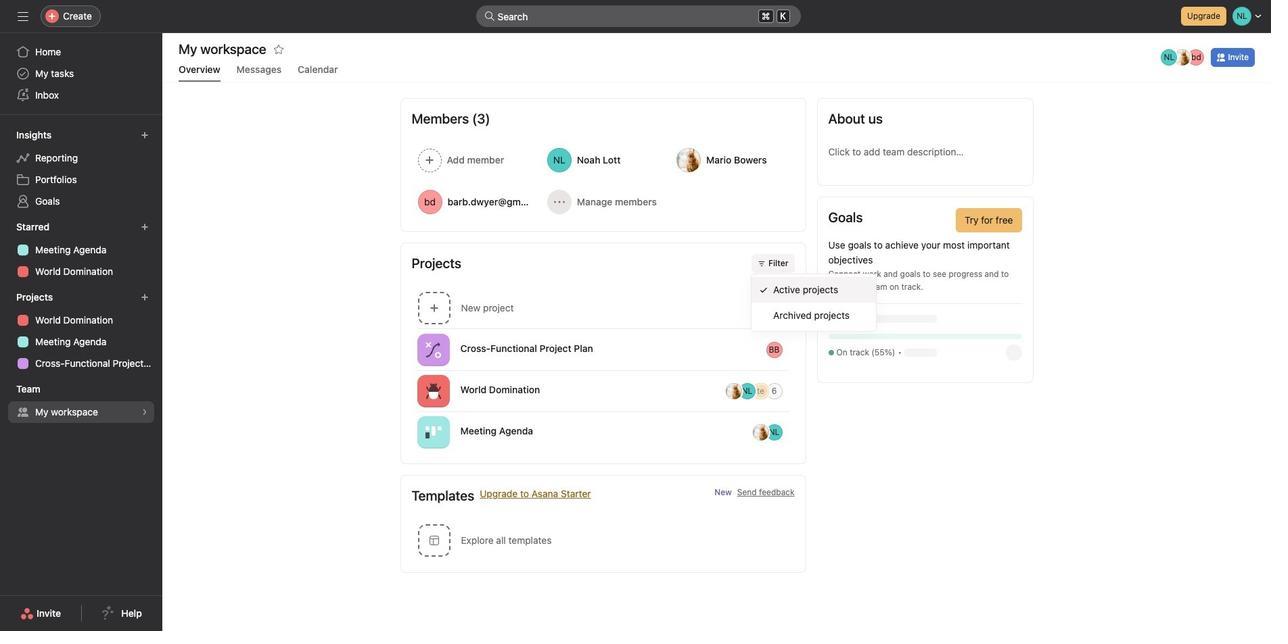 Task type: describe. For each thing, give the bounding box(es) containing it.
starred element
[[0, 215, 162, 285]]

see details, my workspace image
[[141, 409, 149, 417]]

Search tasks, projects, and more text field
[[476, 5, 801, 27]]

add items to starred image
[[141, 223, 149, 231]]

hide sidebar image
[[18, 11, 28, 22]]

prominent image
[[484, 11, 495, 22]]

add to starred image
[[273, 44, 284, 55]]

bug image
[[425, 383, 441, 399]]

filter projects image
[[758, 260, 766, 268]]

board image
[[425, 425, 441, 441]]

global element
[[0, 33, 162, 114]]

teams element
[[0, 377, 162, 426]]

new project or portfolio image
[[141, 294, 149, 302]]



Task type: vqa. For each thing, say whether or not it's contained in the screenshot.
Teams element
yes



Task type: locate. For each thing, give the bounding box(es) containing it.
new insights image
[[141, 131, 149, 139]]

line_and_symbols image
[[425, 342, 441, 358]]

show options image for board image
[[789, 427, 800, 438]]

insights element
[[0, 123, 162, 215]]

radio item
[[752, 277, 876, 303]]

1 vertical spatial show options image
[[789, 427, 800, 438]]

0 vertical spatial show options image
[[789, 345, 800, 356]]

1 show options image from the top
[[789, 345, 800, 356]]

2 show options image from the top
[[789, 427, 800, 438]]

show options image
[[789, 345, 800, 356], [789, 427, 800, 438]]

show options image for line_and_symbols icon
[[789, 345, 800, 356]]

None field
[[476, 5, 801, 27]]

projects element
[[0, 285, 162, 377]]



